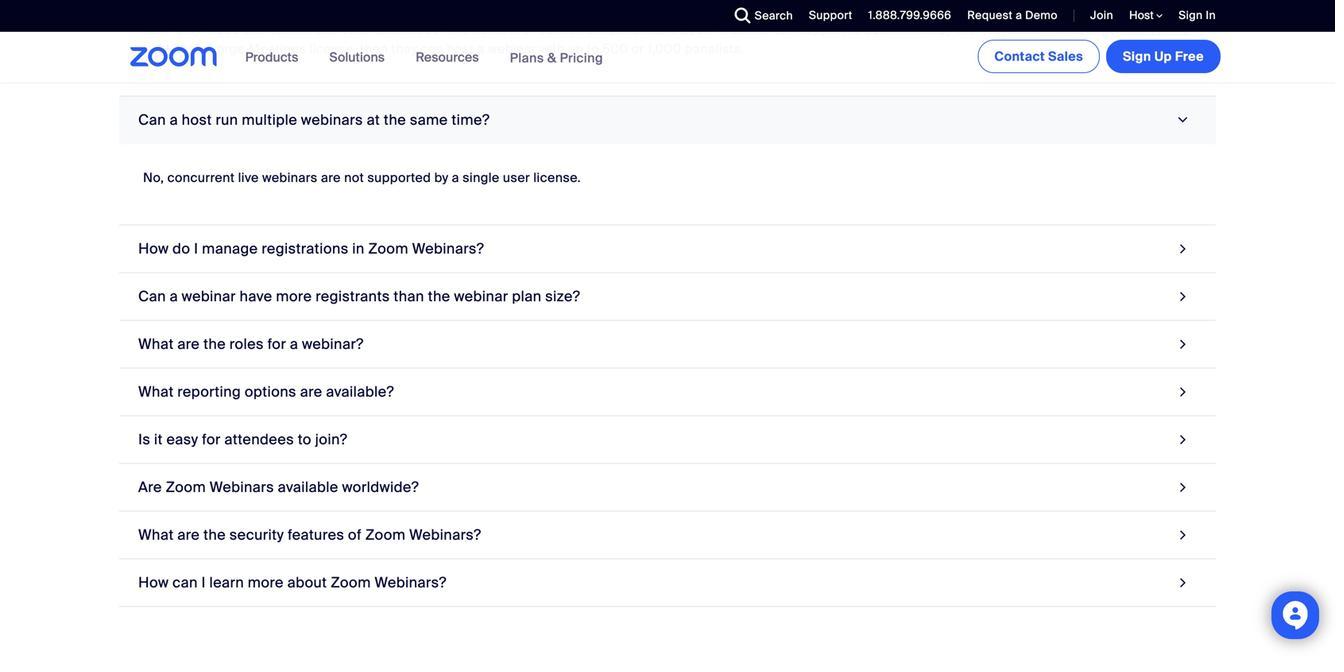 Task type: vqa. For each thing, say whether or not it's contained in the screenshot.
open chat icon
no



Task type: locate. For each thing, give the bounding box(es) containing it.
right image
[[1173, 113, 1194, 127], [1176, 238, 1191, 260], [1176, 286, 1191, 307], [1176, 381, 1191, 403], [1176, 524, 1191, 546], [1176, 572, 1191, 593]]

right image for how do i manage registrations in zoom webinars?
[[1176, 238, 1191, 260]]

webinars? for what are the security features of zoom webinars?
[[409, 526, 481, 544]]

i inside 'how can i learn more about zoom webinars?' 'dropdown button'
[[202, 574, 206, 592]]

right image for how can i learn more about zoom webinars?
[[1176, 572, 1191, 593]]

webinars inside dropdown button
[[301, 111, 363, 129]]

2 right image from the top
[[1176, 429, 1191, 450]]

0 vertical spatial i
[[194, 240, 198, 258]]

what
[[138, 335, 174, 353], [138, 383, 174, 401], [138, 526, 174, 544]]

1 vertical spatial more
[[248, 574, 284, 592]]

1 vertical spatial sign
[[1123, 48, 1152, 65]]

right image for can a host run multiple webinars at the same time?
[[1173, 113, 1194, 127]]

sign inside button
[[1123, 48, 1152, 65]]

join link
[[1079, 0, 1118, 32], [1091, 8, 1114, 23]]

webinars? for how do i manage registrations in zoom webinars?
[[412, 240, 484, 258]]

for right 'roles' in the bottom of the page
[[268, 335, 286, 353]]

0 vertical spatial webinars
[[301, 111, 363, 129]]

a left webinar?
[[290, 335, 298, 353]]

0 vertical spatial can
[[138, 111, 166, 129]]

is
[[138, 430, 150, 449]]

1 vertical spatial right image
[[1176, 429, 1191, 450]]

more inside 'how can i learn more about zoom webinars?' 'dropdown button'
[[248, 574, 284, 592]]

what inside dropdown button
[[138, 335, 174, 353]]

i
[[194, 240, 198, 258], [202, 574, 206, 592]]

registrants
[[316, 287, 390, 306]]

have
[[240, 287, 272, 306]]

1 vertical spatial what
[[138, 383, 174, 401]]

a down do
[[170, 287, 178, 306]]

2 how from the top
[[138, 574, 169, 592]]

supported
[[368, 169, 431, 186]]

for right easy
[[202, 430, 221, 449]]

join link left host
[[1079, 0, 1118, 32]]

zoom right about
[[331, 574, 371, 592]]

2 can from the top
[[138, 287, 166, 306]]

webinar
[[182, 287, 236, 306], [454, 287, 508, 306]]

no,
[[143, 169, 164, 186]]

i right can
[[202, 574, 206, 592]]

how inside 'dropdown button'
[[138, 574, 169, 592]]

by
[[435, 169, 449, 186]]

for inside the 'is it easy for attendees to join?' dropdown button
[[202, 430, 221, 449]]

join link up meetings navigation
[[1091, 8, 1114, 23]]

sign
[[1179, 8, 1203, 23], [1123, 48, 1152, 65]]

right image inside can a host run multiple webinars at the same time? dropdown button
[[1173, 113, 1194, 127]]

sign in link
[[1167, 0, 1224, 32], [1179, 8, 1216, 23]]

resources
[[416, 49, 479, 66]]

a for request a demo
[[1016, 8, 1023, 23]]

0 vertical spatial for
[[268, 335, 286, 353]]

zoom right are
[[166, 478, 206, 496]]

1 right image from the top
[[1176, 333, 1191, 355]]

1 what from the top
[[138, 335, 174, 353]]

0 vertical spatial sign
[[1179, 8, 1203, 23]]

manage
[[202, 240, 258, 258]]

a for can a webinar have more registrants than the webinar plan size?
[[170, 287, 178, 306]]

0 vertical spatial more
[[276, 287, 312, 306]]

zoom inside 'dropdown button'
[[331, 574, 371, 592]]

1.888.799.9666 button
[[857, 0, 956, 32], [869, 8, 952, 23]]

&
[[548, 49, 557, 66]]

right image for what are the security features of zoom webinars?
[[1176, 524, 1191, 546]]

1 vertical spatial can
[[138, 287, 166, 306]]

webinars left at
[[301, 111, 363, 129]]

2 vertical spatial right image
[[1176, 477, 1191, 498]]

right image inside what reporting options are available? dropdown button
[[1176, 381, 1191, 403]]

3 right image from the top
[[1176, 477, 1191, 498]]

i inside how do i manage registrations in zoom webinars? dropdown button
[[194, 240, 198, 258]]

1 vertical spatial i
[[202, 574, 206, 592]]

how left can
[[138, 574, 169, 592]]

a right by in the left top of the page
[[452, 169, 459, 186]]

webinars? inside what are the security features of zoom webinars? dropdown button
[[409, 526, 481, 544]]

the
[[384, 111, 406, 129], [428, 287, 451, 306], [203, 335, 226, 353], [203, 526, 226, 544]]

1 vertical spatial webinars?
[[409, 526, 481, 544]]

the right than
[[428, 287, 451, 306]]

request a demo link
[[956, 0, 1062, 32], [968, 8, 1058, 23]]

are up reporting
[[178, 335, 200, 353]]

1 vertical spatial for
[[202, 430, 221, 449]]

right image
[[1176, 333, 1191, 355], [1176, 429, 1191, 450], [1176, 477, 1191, 498]]

host
[[1130, 8, 1157, 23]]

2 vertical spatial webinars?
[[375, 574, 447, 592]]

can
[[138, 111, 166, 129], [138, 287, 166, 306]]

0 horizontal spatial webinar
[[182, 287, 236, 306]]

to
[[298, 430, 312, 449]]

join?
[[315, 430, 348, 449]]

plans & pricing
[[510, 49, 603, 66]]

webinars? inside how do i manage registrations in zoom webinars? dropdown button
[[412, 240, 484, 258]]

a left host
[[170, 111, 178, 129]]

zoom right in
[[368, 240, 409, 258]]

sign left the in on the top
[[1179, 8, 1203, 23]]

1 vertical spatial webinars
[[262, 169, 318, 186]]

the left security
[[203, 526, 226, 544]]

can a webinar have more registrants than the webinar plan size?
[[138, 287, 581, 306]]

sign left up
[[1123, 48, 1152, 65]]

the inside dropdown button
[[203, 335, 226, 353]]

i right do
[[194, 240, 198, 258]]

right image inside what are the roles for a webinar? dropdown button
[[1176, 333, 1191, 355]]

are
[[321, 169, 341, 186], [178, 335, 200, 353], [300, 383, 322, 401], [178, 526, 200, 544]]

up
[[1155, 48, 1172, 65]]

right image inside the 'is it easy for attendees to join?' dropdown button
[[1176, 429, 1191, 450]]

1 how from the top
[[138, 240, 169, 258]]

more right learn
[[248, 574, 284, 592]]

how
[[138, 240, 169, 258], [138, 574, 169, 592]]

2 vertical spatial what
[[138, 526, 174, 544]]

right image for join?
[[1176, 429, 1191, 450]]

what are the security features of zoom webinars? button
[[119, 512, 1216, 559]]

search
[[755, 8, 793, 23]]

webinars
[[301, 111, 363, 129], [262, 169, 318, 186]]

3 what from the top
[[138, 526, 174, 544]]

a for can a host run multiple webinars at the same time?
[[170, 111, 178, 129]]

2 what from the top
[[138, 383, 174, 401]]

is it easy for attendees to join?
[[138, 430, 348, 449]]

sign for sign in
[[1179, 8, 1203, 23]]

0 vertical spatial what
[[138, 335, 174, 353]]

plan
[[512, 287, 542, 306]]

webinar left the "have"
[[182, 287, 236, 306]]

no, concurrent live webinars are not supported by a single user license.
[[143, 169, 581, 186]]

plans
[[510, 49, 544, 66]]

a inside dropdown button
[[290, 335, 298, 353]]

how inside dropdown button
[[138, 240, 169, 258]]

1 horizontal spatial i
[[202, 574, 206, 592]]

sign up free button
[[1107, 40, 1221, 73]]

0 horizontal spatial sign
[[1123, 48, 1152, 65]]

webinars? inside 'how can i learn more about zoom webinars?' 'dropdown button'
[[375, 574, 447, 592]]

a left "demo"
[[1016, 8, 1023, 23]]

sign up free
[[1123, 48, 1204, 65]]

meetings navigation
[[975, 32, 1224, 76]]

webinars? for how can i learn more about zoom webinars?
[[375, 574, 447, 592]]

of
[[348, 526, 362, 544]]

are left "not"
[[321, 169, 341, 186]]

what for what reporting options are available?
[[138, 383, 174, 401]]

not
[[344, 169, 364, 186]]

the left 'roles' in the bottom of the page
[[203, 335, 226, 353]]

webinars?
[[412, 240, 484, 258], [409, 526, 481, 544], [375, 574, 447, 592]]

zoom
[[368, 240, 409, 258], [166, 478, 206, 496], [366, 526, 406, 544], [331, 574, 371, 592]]

zoom logo image
[[130, 47, 218, 67]]

products button
[[245, 32, 306, 83]]

zoom for how can i learn more about zoom webinars?
[[331, 574, 371, 592]]

more inside the can a webinar have more registrants than the webinar plan size? dropdown button
[[276, 287, 312, 306]]

0 vertical spatial webinars?
[[412, 240, 484, 258]]

banner
[[111, 32, 1224, 84]]

1.888.799.9666
[[869, 8, 952, 23]]

plans & pricing link
[[510, 49, 603, 66], [510, 49, 603, 66]]

right image inside what are the security features of zoom webinars? dropdown button
[[1176, 524, 1191, 546]]

zoom for how do i manage registrations in zoom webinars?
[[368, 240, 409, 258]]

can for can a webinar have more registrants than the webinar plan size?
[[138, 287, 166, 306]]

0 vertical spatial how
[[138, 240, 169, 258]]

webinars right live
[[262, 169, 318, 186]]

concurrent
[[167, 169, 235, 186]]

more right the "have"
[[276, 287, 312, 306]]

support link
[[797, 0, 857, 32], [809, 8, 853, 23]]

1 can from the top
[[138, 111, 166, 129]]

0 vertical spatial right image
[[1176, 333, 1191, 355]]

right image inside how do i manage registrations in zoom webinars? dropdown button
[[1176, 238, 1191, 260]]

webinar left plan
[[454, 287, 508, 306]]

0 horizontal spatial i
[[194, 240, 198, 258]]

features
[[288, 526, 344, 544]]

right image inside the can a webinar have more registrants than the webinar plan size? dropdown button
[[1176, 286, 1191, 307]]

1 horizontal spatial for
[[268, 335, 286, 353]]

1 horizontal spatial webinar
[[454, 287, 508, 306]]

can a host run multiple webinars at the same time? button
[[119, 97, 1216, 144]]

1 horizontal spatial sign
[[1179, 8, 1203, 23]]

right image for can a webinar have more registrants than the webinar plan size?
[[1176, 286, 1191, 307]]

at
[[367, 111, 380, 129]]

right image inside 'how can i learn more about zoom webinars?' 'dropdown button'
[[1176, 572, 1191, 593]]

0 horizontal spatial for
[[202, 430, 221, 449]]

a
[[1016, 8, 1023, 23], [170, 111, 178, 129], [452, 169, 459, 186], [170, 287, 178, 306], [290, 335, 298, 353]]

zoom right the of
[[366, 526, 406, 544]]

tab list
[[119, 0, 1216, 607]]

easy
[[167, 430, 198, 449]]

pricing
[[560, 49, 603, 66]]

host
[[182, 111, 212, 129]]

1 vertical spatial how
[[138, 574, 169, 592]]

how left do
[[138, 240, 169, 258]]

right image inside are zoom webinars available worldwide? dropdown button
[[1176, 477, 1191, 498]]



Task type: describe. For each thing, give the bounding box(es) containing it.
request
[[968, 8, 1013, 23]]

sign for sign up free
[[1123, 48, 1152, 65]]

more for learn
[[248, 574, 284, 592]]

are zoom webinars available worldwide?
[[138, 478, 419, 496]]

available
[[278, 478, 339, 496]]

are
[[138, 478, 162, 496]]

the right at
[[384, 111, 406, 129]]

in
[[1206, 8, 1216, 23]]

are right 'options'
[[300, 383, 322, 401]]

about
[[287, 574, 327, 592]]

support
[[809, 8, 853, 23]]

are zoom webinars available worldwide? button
[[119, 464, 1216, 512]]

how can i learn more about zoom webinars? button
[[119, 559, 1216, 607]]

what for what are the security features of zoom webinars?
[[138, 526, 174, 544]]

sign in
[[1179, 8, 1216, 23]]

contact sales link
[[978, 40, 1100, 73]]

it
[[154, 430, 163, 449]]

products
[[245, 49, 298, 66]]

what reporting options are available? button
[[119, 368, 1216, 416]]

how for how can i learn more about zoom webinars?
[[138, 574, 169, 592]]

right image for webinar?
[[1176, 333, 1191, 355]]

zoom for what are the security features of zoom webinars?
[[366, 526, 406, 544]]

solutions button
[[329, 32, 392, 83]]

how for how do i manage registrations in zoom webinars?
[[138, 240, 169, 258]]

are inside dropdown button
[[178, 335, 200, 353]]

can
[[173, 574, 198, 592]]

security
[[230, 526, 284, 544]]

attendees
[[225, 430, 294, 449]]

single
[[463, 169, 500, 186]]

webinar?
[[302, 335, 364, 353]]

in
[[352, 240, 365, 258]]

can a host run multiple webinars at the same time?
[[138, 111, 490, 129]]

free
[[1176, 48, 1204, 65]]

do
[[173, 240, 190, 258]]

live
[[238, 169, 259, 186]]

sales
[[1049, 48, 1084, 65]]

same
[[410, 111, 448, 129]]

right image for what reporting options are available?
[[1176, 381, 1191, 403]]

options
[[245, 383, 296, 401]]

more for have
[[276, 287, 312, 306]]

worldwide?
[[342, 478, 419, 496]]

what are the security features of zoom webinars?
[[138, 526, 481, 544]]

join
[[1091, 8, 1114, 23]]

contact sales
[[995, 48, 1084, 65]]

search button
[[723, 0, 797, 32]]

how do i manage registrations in zoom webinars? button
[[119, 225, 1216, 273]]

demo
[[1026, 8, 1058, 23]]

are up can
[[178, 526, 200, 544]]

registrations
[[262, 240, 349, 258]]

solutions
[[329, 49, 385, 66]]

is it easy for attendees to join? button
[[119, 416, 1216, 464]]

learn
[[210, 574, 244, 592]]

1 webinar from the left
[[182, 287, 236, 306]]

zoom inside dropdown button
[[166, 478, 206, 496]]

roles
[[230, 335, 264, 353]]

can a webinar have more registrants than the webinar plan size? button
[[119, 273, 1216, 321]]

product information navigation
[[233, 32, 615, 84]]

what are the roles for a webinar? button
[[119, 321, 1216, 368]]

what are the roles for a webinar?
[[138, 335, 364, 353]]

time?
[[452, 111, 490, 129]]

license.
[[534, 169, 581, 186]]

host button
[[1130, 8, 1163, 23]]

request a demo
[[968, 8, 1058, 23]]

can for can a host run multiple webinars at the same time?
[[138, 111, 166, 129]]

size?
[[546, 287, 581, 306]]

user
[[503, 169, 530, 186]]

webinars
[[210, 478, 274, 496]]

what reporting options are available?
[[138, 383, 394, 401]]

than
[[394, 287, 424, 306]]

how can i learn more about zoom webinars?
[[138, 574, 447, 592]]

what for what are the roles for a webinar?
[[138, 335, 174, 353]]

how do i manage registrations in zoom webinars?
[[138, 240, 484, 258]]

reporting
[[178, 383, 241, 401]]

for inside what are the roles for a webinar? dropdown button
[[268, 335, 286, 353]]

available?
[[326, 383, 394, 401]]

i for manage
[[194, 240, 198, 258]]

resources button
[[416, 32, 486, 83]]

contact
[[995, 48, 1045, 65]]

tab list containing can a host run multiple webinars at the same time?
[[119, 0, 1216, 607]]

2 webinar from the left
[[454, 287, 508, 306]]

multiple
[[242, 111, 297, 129]]

run
[[216, 111, 238, 129]]

i for learn
[[202, 574, 206, 592]]

banner containing contact sales
[[111, 32, 1224, 84]]



